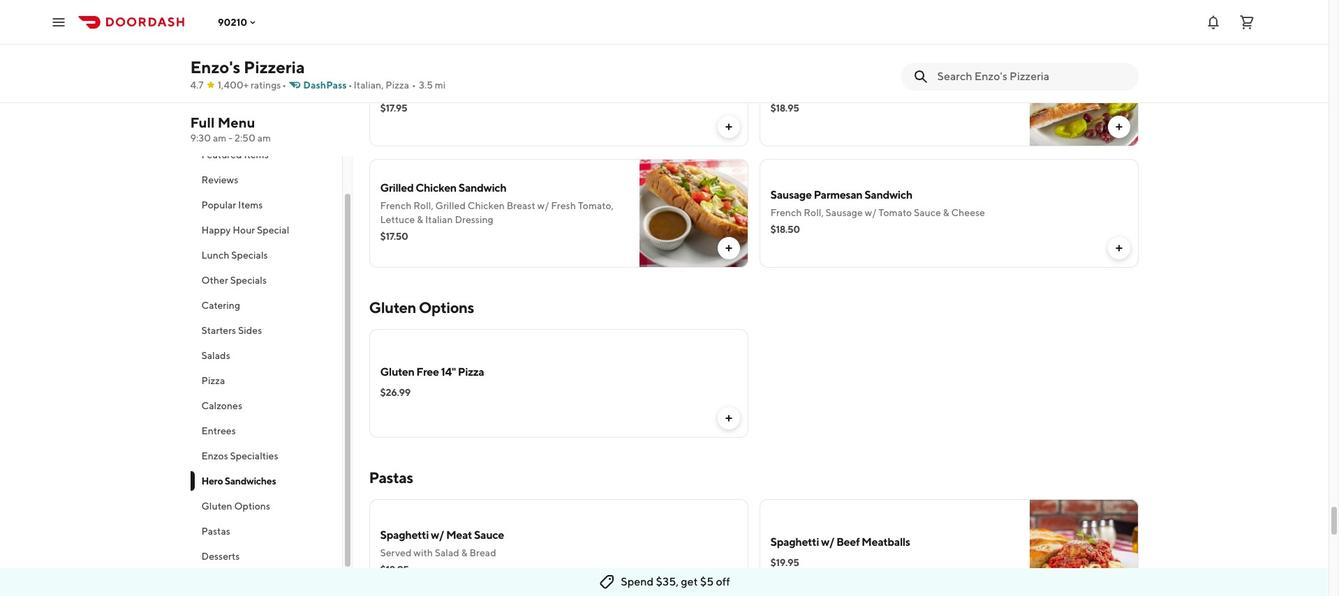 Task type: locate. For each thing, give the bounding box(es) containing it.
bread inside beef meatball deluxe sandwich meatballs w/ tomato sauce & cheese served on garlic bread $17.95
[[622, 86, 649, 97]]

sauce inside sausage parmesan sandwich french roll, sausage w/ tomato sauce & cheese $18.50
[[914, 207, 941, 219]]

beef meatball deluxe sandwich meatballs w/ tomato sauce & cheese served on garlic bread $17.95
[[380, 67, 649, 114]]

2 am from the left
[[257, 133, 271, 144]]

meatballs
[[380, 86, 424, 97], [862, 536, 910, 549]]

0 horizontal spatial gluten options
[[201, 501, 270, 512]]

-
[[228, 133, 233, 144]]

french down eggplant
[[770, 86, 802, 97]]

specials inside button
[[231, 250, 268, 261]]

add item to cart image
[[723, 121, 734, 133], [1113, 243, 1124, 254], [723, 584, 734, 595]]

0 horizontal spatial pizza
[[201, 376, 225, 387]]

2 horizontal spatial •
[[412, 80, 416, 91]]

dashpass
[[303, 80, 347, 91]]

• for italian, pizza • 3.5 mi
[[412, 80, 416, 91]]

1 vertical spatial bread
[[470, 548, 496, 559]]

reviews button
[[190, 168, 342, 193]]

french for eggplant parmesan sandwich
[[770, 86, 802, 97]]

1 vertical spatial beef
[[836, 536, 860, 549]]

salads button
[[190, 344, 342, 369]]

french up lettuce in the top of the page
[[380, 200, 412, 212]]

0 vertical spatial $18.95
[[770, 103, 799, 114]]

1 vertical spatial chicken
[[468, 200, 505, 212]]

1 vertical spatial parmesan
[[814, 189, 863, 202]]

1 horizontal spatial am
[[257, 133, 271, 144]]

0 vertical spatial add item to cart image
[[1113, 121, 1124, 133]]

1 horizontal spatial sausage
[[826, 207, 863, 219]]

0 vertical spatial gluten
[[369, 299, 416, 317]]

1 • from the left
[[282, 80, 286, 91]]

$18.50
[[770, 224, 800, 235]]

0 horizontal spatial grilled
[[380, 182, 414, 195]]

chicken
[[416, 182, 457, 195], [468, 200, 505, 212]]

0 horizontal spatial pastas
[[201, 526, 230, 538]]

0 horizontal spatial sausage
[[770, 189, 812, 202]]

gluten options inside button
[[201, 501, 270, 512]]

french inside the eggplant parmesan sandwich french roll, fried eggplant, w/ tomato sauce & cheese $18.95
[[770, 86, 802, 97]]

garlic
[[593, 86, 620, 97]]

sandwich
[[488, 67, 536, 80], [869, 67, 917, 80], [459, 182, 507, 195], [864, 189, 912, 202]]

grilled up italian
[[435, 200, 466, 212]]

sausage parmesan sandwich french roll, sausage w/ tomato sauce & cheese $18.50
[[770, 189, 985, 235]]

0 horizontal spatial chicken
[[416, 182, 457, 195]]

items up happy hour special
[[238, 200, 263, 211]]

calzones
[[201, 401, 242, 412]]

1 vertical spatial options
[[234, 501, 270, 512]]

sandwich inside sausage parmesan sandwich french roll, sausage w/ tomato sauce & cheese $18.50
[[864, 189, 912, 202]]

pizza up $17.95
[[386, 80, 409, 91]]

special
[[257, 225, 289, 236]]

0 horizontal spatial $18.95
[[380, 565, 409, 576]]

spaghetti inside spaghetti w/ meat sauce served with salad & bread $18.95
[[380, 529, 429, 543]]

roll, inside grilled chicken sandwich french roll, grilled chicken breast w/ fresh tomato, lettuce & italian dressing $17.50
[[413, 200, 433, 212]]

cheese inside the eggplant parmesan sandwich french roll, fried eggplant, w/ tomato sauce & cheese $18.95
[[982, 86, 1016, 97]]

pizza right 14"
[[458, 366, 484, 379]]

starters sides button
[[190, 318, 342, 344]]

bread inside spaghetti w/ meat sauce served with salad & bread $18.95
[[470, 548, 496, 559]]

1 horizontal spatial •
[[348, 80, 352, 91]]

w/ inside beef meatball deluxe sandwich meatballs w/ tomato sauce & cheese served on garlic bread $17.95
[[426, 86, 438, 97]]

1 horizontal spatial gluten options
[[369, 299, 474, 317]]

specials inside 'button'
[[230, 275, 267, 286]]

1 horizontal spatial spaghetti
[[770, 536, 819, 549]]

0 vertical spatial bread
[[622, 86, 649, 97]]

chicken up italian
[[416, 182, 457, 195]]

0 horizontal spatial •
[[282, 80, 286, 91]]

spaghetti w/ beef meatballs image
[[1029, 500, 1138, 597]]

off
[[716, 576, 730, 589]]

grilled chicken sandwich french roll, grilled chicken breast w/ fresh tomato, lettuce & italian dressing $17.50
[[380, 182, 614, 242]]

sauce inside spaghetti w/ meat sauce served with salad & bread $18.95
[[474, 529, 504, 543]]

pizza
[[386, 80, 409, 91], [458, 366, 484, 379], [201, 376, 225, 387]]

add item to cart image for sausage parmesan sandwich
[[1113, 243, 1124, 254]]

roll, inside the eggplant parmesan sandwich french roll, fried eggplant, w/ tomato sauce & cheese $18.95
[[804, 86, 824, 97]]

0 vertical spatial specials
[[231, 250, 268, 261]]

cheese inside sausage parmesan sandwich french roll, sausage w/ tomato sauce & cheese $18.50
[[951, 207, 985, 219]]

french inside grilled chicken sandwich french roll, grilled chicken breast w/ fresh tomato, lettuce & italian dressing $17.50
[[380, 200, 412, 212]]

chicken up dressing
[[468, 200, 505, 212]]

free
[[416, 366, 439, 379]]

other specials
[[201, 275, 267, 286]]

breast
[[507, 200, 535, 212]]

0 horizontal spatial meatballs
[[380, 86, 424, 97]]

1 am from the left
[[213, 133, 226, 144]]

menu
[[218, 115, 255, 131]]

options down the sandwiches at the left of page
[[234, 501, 270, 512]]

grilled
[[380, 182, 414, 195], [435, 200, 466, 212]]

notification bell image
[[1205, 14, 1222, 30]]

grilled chicken sandwich image
[[639, 159, 748, 268]]

0 horizontal spatial options
[[234, 501, 270, 512]]

tomato
[[440, 86, 473, 97], [910, 86, 943, 97], [879, 207, 912, 219]]

calzones button
[[190, 394, 342, 419]]

specials
[[231, 250, 268, 261], [230, 275, 267, 286]]

parmesan for sausage
[[814, 189, 863, 202]]

french
[[770, 86, 802, 97], [380, 200, 412, 212], [770, 207, 802, 219]]

beef
[[380, 67, 403, 80], [836, 536, 860, 549]]

$18.95 down served at the left of the page
[[380, 565, 409, 576]]

pizza button
[[190, 369, 342, 394]]

desserts
[[201, 552, 240, 563]]

0 horizontal spatial spaghetti
[[380, 529, 429, 543]]

pizza down salads at the bottom
[[201, 376, 225, 387]]

items down 2:50 at left top
[[244, 149, 269, 161]]

am right 2:50 at left top
[[257, 133, 271, 144]]

tomato inside sausage parmesan sandwich french roll, sausage w/ tomato sauce & cheese $18.50
[[879, 207, 912, 219]]

sandwich inside the eggplant parmesan sandwich french roll, fried eggplant, w/ tomato sauce & cheese $18.95
[[869, 67, 917, 80]]

w/ inside sausage parmesan sandwich french roll, sausage w/ tomato sauce & cheese $18.50
[[865, 207, 877, 219]]

am left the - at the top left of page
[[213, 133, 226, 144]]

gluten options
[[369, 299, 474, 317], [201, 501, 270, 512]]

dashpass •
[[303, 80, 352, 91]]

roll,
[[804, 86, 824, 97], [413, 200, 433, 212], [804, 207, 824, 219]]

spaghetti for spaghetti w/ beef meatballs
[[770, 536, 819, 549]]

dressing
[[455, 214, 493, 226]]

entrees
[[201, 426, 236, 437]]

on
[[580, 86, 591, 97]]

• left italian,
[[348, 80, 352, 91]]

gluten options down hero sandwiches
[[201, 501, 270, 512]]

gluten
[[369, 299, 416, 317], [380, 366, 414, 379], [201, 501, 232, 512]]

1 horizontal spatial bread
[[622, 86, 649, 97]]

am
[[213, 133, 226, 144], [257, 133, 271, 144]]

3 • from the left
[[412, 80, 416, 91]]

w/
[[426, 86, 438, 97], [896, 86, 908, 97], [537, 200, 549, 212], [865, 207, 877, 219], [431, 529, 444, 543], [821, 536, 834, 549]]

• left 3.5
[[412, 80, 416, 91]]

Item Search search field
[[937, 69, 1127, 84]]

gluten inside button
[[201, 501, 232, 512]]

sausage
[[770, 189, 812, 202], [826, 207, 863, 219]]

1 horizontal spatial pastas
[[369, 469, 413, 487]]

add item to cart image
[[1113, 121, 1124, 133], [723, 243, 734, 254], [723, 413, 734, 425]]

meatball
[[405, 67, 449, 80]]

french inside sausage parmesan sandwich french roll, sausage w/ tomato sauce & cheese $18.50
[[770, 207, 802, 219]]

catering button
[[190, 293, 342, 318]]

items
[[244, 149, 269, 161], [238, 200, 263, 211]]

0 vertical spatial items
[[244, 149, 269, 161]]

deluxe
[[451, 67, 486, 80]]

bread down meat
[[470, 548, 496, 559]]

happy hour special
[[201, 225, 289, 236]]

entrees button
[[190, 419, 342, 444]]

0 vertical spatial gluten options
[[369, 299, 474, 317]]

• right ratings
[[282, 80, 286, 91]]

1 horizontal spatial options
[[419, 299, 474, 317]]

sauce
[[475, 86, 502, 97], [945, 86, 972, 97], [914, 207, 941, 219], [474, 529, 504, 543]]

options
[[419, 299, 474, 317], [234, 501, 270, 512]]

1 vertical spatial specials
[[230, 275, 267, 286]]

pizza inside button
[[201, 376, 225, 387]]

2 vertical spatial add item to cart image
[[723, 413, 734, 425]]

0 horizontal spatial bread
[[470, 548, 496, 559]]

italian
[[425, 214, 453, 226]]

with
[[413, 548, 433, 559]]

1 vertical spatial gluten options
[[201, 501, 270, 512]]

grilled up lettuce in the top of the page
[[380, 182, 414, 195]]

french for sausage parmesan sandwich
[[770, 207, 802, 219]]

1 vertical spatial grilled
[[435, 200, 466, 212]]

specials down lunch specials
[[230, 275, 267, 286]]

parmesan inside the eggplant parmesan sandwich french roll, fried eggplant, w/ tomato sauce & cheese $18.95
[[818, 67, 867, 80]]

spaghetti up $19.95 at the bottom right of the page
[[770, 536, 819, 549]]

roll, inside sausage parmesan sandwich french roll, sausage w/ tomato sauce & cheese $18.50
[[804, 207, 824, 219]]

tomato,
[[578, 200, 614, 212]]

open menu image
[[50, 14, 67, 30]]

gluten options up the free
[[369, 299, 474, 317]]

0 vertical spatial parmesan
[[818, 67, 867, 80]]

roll, for grilled
[[413, 200, 433, 212]]

1 vertical spatial pastas
[[201, 526, 230, 538]]

spaghetti up served at the left of the page
[[380, 529, 429, 543]]

1 vertical spatial add item to cart image
[[723, 243, 734, 254]]

parmesan inside sausage parmesan sandwich french roll, sausage w/ tomato sauce & cheese $18.50
[[814, 189, 863, 202]]

2 vertical spatial gluten
[[201, 501, 232, 512]]

options up 14"
[[419, 299, 474, 317]]

bread right garlic
[[622, 86, 649, 97]]

2 horizontal spatial pizza
[[458, 366, 484, 379]]

1 vertical spatial items
[[238, 200, 263, 211]]

specials down happy hour special
[[231, 250, 268, 261]]

0 vertical spatial options
[[419, 299, 474, 317]]

1 horizontal spatial meatballs
[[862, 536, 910, 549]]

eggplant
[[770, 67, 816, 80]]

french up $18.50 on the right top
[[770, 207, 802, 219]]

0 vertical spatial meatballs
[[380, 86, 424, 97]]

& inside grilled chicken sandwich french roll, grilled chicken breast w/ fresh tomato, lettuce & italian dressing $17.50
[[417, 214, 423, 226]]

•
[[282, 80, 286, 91], [348, 80, 352, 91], [412, 80, 416, 91]]

2 vertical spatial add item to cart image
[[723, 584, 734, 595]]

0 horizontal spatial beef
[[380, 67, 403, 80]]

0 vertical spatial beef
[[380, 67, 403, 80]]

0 vertical spatial add item to cart image
[[723, 121, 734, 133]]

eggplant parmesan sandwich image
[[1029, 38, 1138, 147]]

1 vertical spatial meatballs
[[862, 536, 910, 549]]

eggplant,
[[851, 86, 894, 97]]

$18.95
[[770, 103, 799, 114], [380, 565, 409, 576]]

gluten free 14" pizza
[[380, 366, 484, 379]]

0 horizontal spatial am
[[213, 133, 226, 144]]

$18.95 inside the eggplant parmesan sandwich french roll, fried eggplant, w/ tomato sauce & cheese $18.95
[[770, 103, 799, 114]]

1 horizontal spatial chicken
[[468, 200, 505, 212]]

$18.95 down eggplant
[[770, 103, 799, 114]]

sandwich inside grilled chicken sandwich french roll, grilled chicken breast w/ fresh tomato, lettuce & italian dressing $17.50
[[459, 182, 507, 195]]

spend $35, get $5 off
[[621, 576, 730, 589]]

1 vertical spatial add item to cart image
[[1113, 243, 1124, 254]]

0 items, open order cart image
[[1239, 14, 1255, 30]]

1 vertical spatial sausage
[[826, 207, 863, 219]]

• for 1,400+ ratings •
[[282, 80, 286, 91]]

1 horizontal spatial $18.95
[[770, 103, 799, 114]]

featured
[[201, 149, 242, 161]]

1 vertical spatial $18.95
[[380, 565, 409, 576]]



Task type: describe. For each thing, give the bounding box(es) containing it.
$17.95
[[380, 103, 407, 114]]

& inside sausage parmesan sandwich french roll, sausage w/ tomato sauce & cheese $18.50
[[943, 207, 949, 219]]

$19.95
[[770, 558, 799, 569]]

w/ inside the eggplant parmesan sandwich french roll, fried eggplant, w/ tomato sauce & cheese $18.95
[[896, 86, 908, 97]]

italian,
[[354, 80, 384, 91]]

add item to cart image for spaghetti w/ meat sauce
[[723, 584, 734, 595]]

w/ inside spaghetti w/ meat sauce served with salad & bread $18.95
[[431, 529, 444, 543]]

pastas inside button
[[201, 526, 230, 538]]

1,400+
[[218, 80, 249, 91]]

0 vertical spatial chicken
[[416, 182, 457, 195]]

1 horizontal spatial beef
[[836, 536, 860, 549]]

$5
[[700, 576, 714, 589]]

italian, pizza • 3.5 mi
[[354, 80, 446, 91]]

0 vertical spatial sausage
[[770, 189, 812, 202]]

spend
[[621, 576, 654, 589]]

eggplant parmesan sandwich french roll, fried eggplant, w/ tomato sauce & cheese $18.95
[[770, 67, 1016, 114]]

starters sides
[[201, 325, 262, 337]]

roll, for eggplant
[[804, 86, 824, 97]]

popular items
[[201, 200, 263, 211]]

meatballs inside beef meatball deluxe sandwich meatballs w/ tomato sauce & cheese served on garlic bread $17.95
[[380, 86, 424, 97]]

1 horizontal spatial pizza
[[386, 80, 409, 91]]

specials for other specials
[[230, 275, 267, 286]]

1 vertical spatial gluten
[[380, 366, 414, 379]]

3.5
[[419, 80, 433, 91]]

enzos specialties
[[201, 451, 278, 462]]

specialties
[[230, 451, 278, 462]]

mi
[[435, 80, 446, 91]]

sandwich inside beef meatball deluxe sandwich meatballs w/ tomato sauce & cheese served on garlic bread $17.95
[[488, 67, 536, 80]]

gluten options button
[[190, 494, 342, 519]]

meat
[[446, 529, 472, 543]]

0 vertical spatial grilled
[[380, 182, 414, 195]]

specials for lunch specials
[[231, 250, 268, 261]]

14"
[[441, 366, 456, 379]]

1 horizontal spatial grilled
[[435, 200, 466, 212]]

cheese inside beef meatball deluxe sandwich meatballs w/ tomato sauce & cheese served on garlic bread $17.95
[[512, 86, 546, 97]]

$35,
[[656, 576, 679, 589]]

french for grilled chicken sandwich
[[380, 200, 412, 212]]

hour
[[233, 225, 255, 236]]

popular
[[201, 200, 236, 211]]

options inside button
[[234, 501, 270, 512]]

enzo's pizzeria
[[190, 57, 305, 77]]

lunch
[[201, 250, 229, 261]]

w/ inside grilled chicken sandwich french roll, grilled chicken breast w/ fresh tomato, lettuce & italian dressing $17.50
[[537, 200, 549, 212]]

served
[[548, 86, 578, 97]]

sandwich for grilled chicken sandwich
[[459, 182, 507, 195]]

2:50
[[235, 133, 255, 144]]

hero
[[201, 476, 223, 487]]

$26.99
[[380, 388, 411, 399]]

featured items button
[[190, 142, 342, 168]]

sides
[[238, 325, 262, 337]]

2 • from the left
[[348, 80, 352, 91]]

roll, for sausage
[[804, 207, 824, 219]]

tomato inside beef meatball deluxe sandwich meatballs w/ tomato sauce & cheese served on garlic bread $17.95
[[440, 86, 473, 97]]

1,400+ ratings •
[[218, 80, 286, 91]]

sandwich for eggplant parmesan sandwich
[[869, 67, 917, 80]]

& inside spaghetti w/ meat sauce served with salad & bread $18.95
[[461, 548, 468, 559]]

lunch specials
[[201, 250, 268, 261]]

spaghetti for spaghetti w/ meat sauce served with salad & bread $18.95
[[380, 529, 429, 543]]

ratings
[[251, 80, 281, 91]]

pizzeria
[[244, 57, 305, 77]]

enzo's
[[190, 57, 240, 77]]

4.7
[[190, 80, 204, 91]]

get
[[681, 576, 698, 589]]

sauce inside the eggplant parmesan sandwich french roll, fried eggplant, w/ tomato sauce & cheese $18.95
[[945, 86, 972, 97]]

other specials button
[[190, 268, 342, 293]]

enzos
[[201, 451, 228, 462]]

other
[[201, 275, 228, 286]]

spaghetti w/ meat sauce served with salad & bread $18.95
[[380, 529, 504, 576]]

& inside the eggplant parmesan sandwich french roll, fried eggplant, w/ tomato sauce & cheese $18.95
[[974, 86, 980, 97]]

parmesan for eggplant
[[818, 67, 867, 80]]

spaghetti w/ beef meatballs
[[770, 536, 910, 549]]

reviews
[[201, 175, 238, 186]]

tomato inside the eggplant parmesan sandwich french roll, fried eggplant, w/ tomato sauce & cheese $18.95
[[910, 86, 943, 97]]

desserts button
[[190, 545, 342, 570]]

popular items button
[[190, 193, 342, 218]]

$17.50
[[380, 231, 408, 242]]

served
[[380, 548, 412, 559]]

90210 button
[[218, 16, 258, 28]]

sandwich for sausage parmesan sandwich
[[864, 189, 912, 202]]

lunch specials button
[[190, 243, 342, 268]]

happy
[[201, 225, 231, 236]]

fresh
[[551, 200, 576, 212]]

& inside beef meatball deluxe sandwich meatballs w/ tomato sauce & cheese served on garlic bread $17.95
[[504, 86, 510, 97]]

enzos specialties button
[[190, 444, 342, 469]]

items for popular items
[[238, 200, 263, 211]]

happy hour special button
[[190, 218, 342, 243]]

fried
[[826, 86, 849, 97]]

pastas button
[[190, 519, 342, 545]]

beef inside beef meatball deluxe sandwich meatballs w/ tomato sauce & cheese served on garlic bread $17.95
[[380, 67, 403, 80]]

sandwiches
[[225, 476, 276, 487]]

salad
[[435, 548, 459, 559]]

starters
[[201, 325, 236, 337]]

90210
[[218, 16, 247, 28]]

full
[[190, 115, 215, 131]]

$18.95 inside spaghetti w/ meat sauce served with salad & bread $18.95
[[380, 565, 409, 576]]

items for featured items
[[244, 149, 269, 161]]

full menu 9:30 am - 2:50 am
[[190, 115, 271, 144]]

hero sandwiches
[[201, 476, 276, 487]]

featured items
[[201, 149, 269, 161]]

salads
[[201, 350, 230, 362]]

lettuce
[[380, 214, 415, 226]]

0 vertical spatial pastas
[[369, 469, 413, 487]]

catering
[[201, 300, 240, 311]]

9:30
[[190, 133, 211, 144]]

sauce inside beef meatball deluxe sandwich meatballs w/ tomato sauce & cheese served on garlic bread $17.95
[[475, 86, 502, 97]]



Task type: vqa. For each thing, say whether or not it's contained in the screenshot.
Deals: Spend $55, Save $8
no



